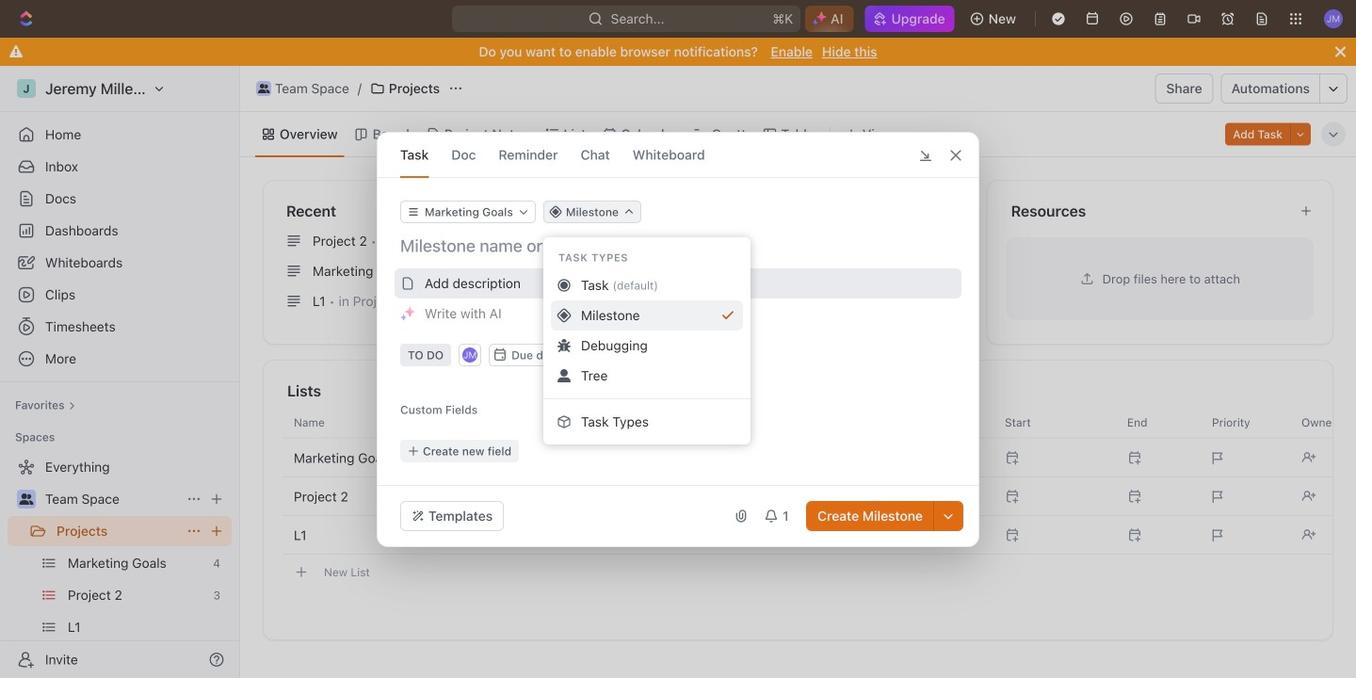 Task type: vqa. For each thing, say whether or not it's contained in the screenshot.
alert
no



Task type: locate. For each thing, give the bounding box(es) containing it.
tree
[[8, 452, 232, 678]]

1 vertical spatial user group image
[[19, 493, 33, 505]]

user group image inside the sidebar navigation
[[19, 493, 33, 505]]

user group image
[[258, 84, 270, 93], [19, 493, 33, 505]]

dialog
[[377, 132, 979, 547]]

0 horizontal spatial user group image
[[19, 493, 33, 505]]

0 vertical spatial user group image
[[258, 84, 270, 93]]

tree inside the sidebar navigation
[[8, 452, 232, 678]]

user large image
[[558, 369, 571, 382]]

1 horizontal spatial user group image
[[258, 84, 270, 93]]



Task type: describe. For each thing, give the bounding box(es) containing it.
bug image
[[558, 339, 571, 352]]

Milestone name or type '/' for commands text field
[[400, 234, 960, 257]]

sidebar navigation
[[0, 66, 240, 678]]



